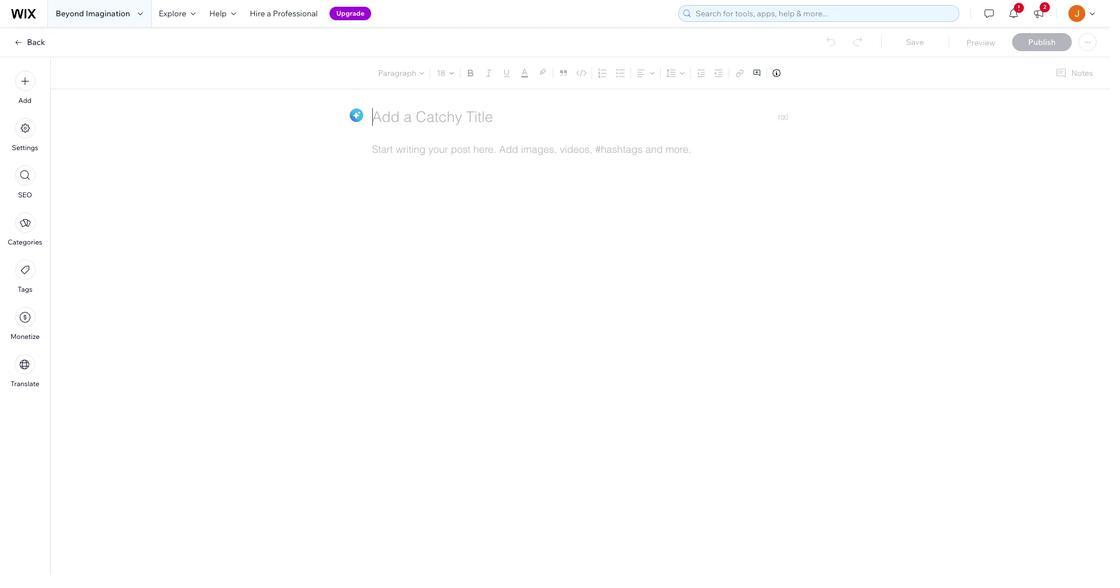 Task type: vqa. For each thing, say whether or not it's contained in the screenshot.
the 'Social' in Social Media Marketing link
no



Task type: locate. For each thing, give the bounding box(es) containing it.
tags
[[18, 285, 32, 294]]

notes button
[[1052, 66, 1097, 81]]

add
[[18, 96, 32, 105]]

upgrade
[[337, 9, 365, 17]]

None text field
[[372, 143, 789, 402]]

beyond
[[56, 8, 84, 19]]

hire
[[250, 8, 265, 19]]

imagination
[[86, 8, 130, 19]]

Search for tools, apps, help & more... field
[[693, 6, 956, 21]]

help
[[210, 8, 227, 19]]

tags button
[[15, 260, 35, 294]]

hire a professional link
[[243, 0, 325, 27]]

translate
[[11, 380, 39, 388]]

beyond imagination
[[56, 8, 130, 19]]

back
[[27, 37, 45, 47]]

categories button
[[8, 213, 42, 246]]

translate button
[[11, 355, 39, 388]]

2
[[1044, 3, 1047, 11]]

a
[[267, 8, 271, 19]]

menu
[[0, 64, 50, 395]]

explore
[[159, 8, 186, 19]]

upgrade button
[[330, 7, 372, 20]]

monetize button
[[10, 307, 40, 341]]



Task type: describe. For each thing, give the bounding box(es) containing it.
monetize
[[10, 333, 40, 341]]

notes
[[1072, 68, 1094, 78]]

100
[[777, 113, 789, 121]]

help button
[[203, 0, 243, 27]]

seo button
[[15, 165, 35, 199]]

2 button
[[1027, 0, 1052, 27]]

professional
[[273, 8, 318, 19]]

menu containing add
[[0, 64, 50, 395]]

back button
[[14, 37, 45, 47]]

seo
[[18, 191, 32, 199]]

add button
[[15, 71, 35, 105]]

settings button
[[12, 118, 38, 152]]

settings
[[12, 144, 38, 152]]

categories
[[8, 238, 42, 246]]

Add a Catchy Title text field
[[372, 108, 777, 126]]

hire a professional
[[250, 8, 318, 19]]



